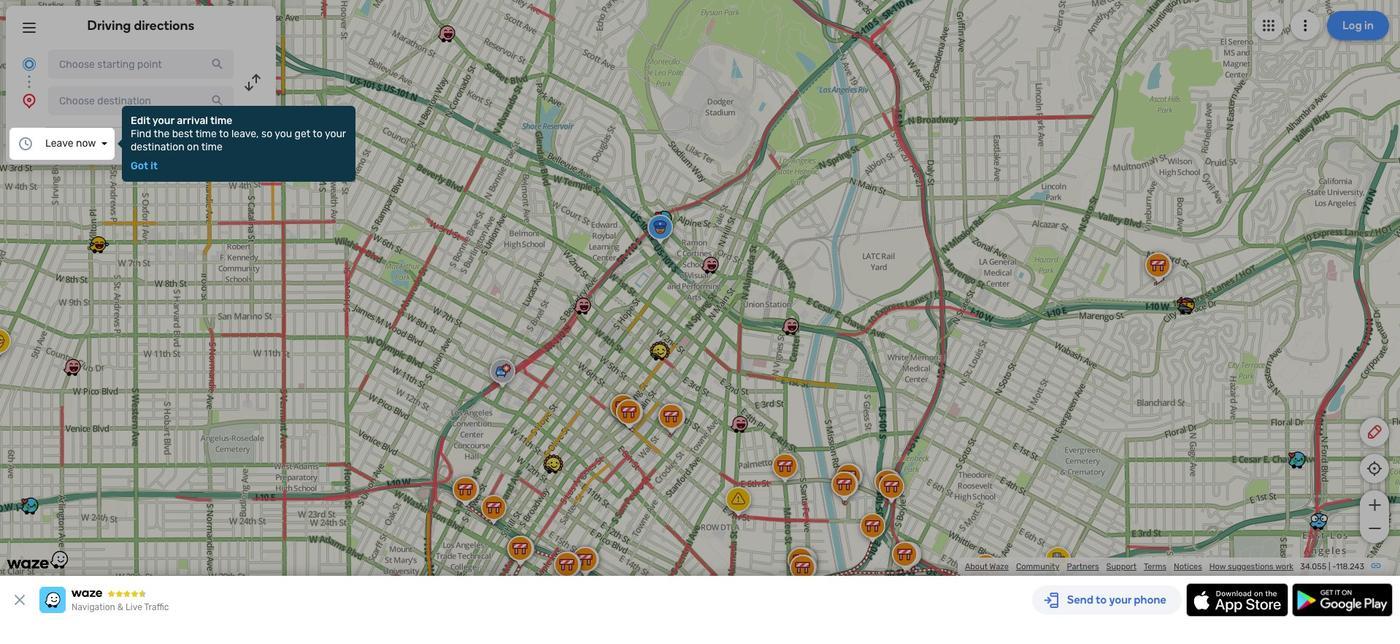 Task type: describe. For each thing, give the bounding box(es) containing it.
support
[[1107, 562, 1137, 572]]

suggestions
[[1228, 562, 1274, 572]]

&
[[117, 603, 124, 613]]

edit your arrival time find the best time to leave, so you get to your destination on time got it
[[131, 115, 346, 172]]

community link
[[1017, 562, 1060, 572]]

driving directions
[[87, 18, 195, 34]]

|
[[1329, 562, 1331, 572]]

navigation
[[72, 603, 115, 613]]

waze
[[990, 562, 1009, 572]]

community
[[1017, 562, 1060, 572]]

navigation & live traffic
[[72, 603, 169, 613]]

zoom in image
[[1366, 497, 1384, 514]]

2 to from the left
[[313, 128, 323, 140]]

got
[[131, 160, 148, 172]]

Choose starting point text field
[[48, 50, 234, 79]]

the
[[154, 128, 170, 140]]

work
[[1276, 562, 1294, 572]]

how
[[1210, 562, 1227, 572]]

about waze community partners support terms notices how suggestions work 34.055 | -118.243
[[965, 562, 1365, 572]]

best
[[172, 128, 193, 140]]

terms
[[1144, 562, 1167, 572]]

about waze link
[[965, 562, 1009, 572]]

how suggestions work link
[[1210, 562, 1294, 572]]

arrival
[[177, 115, 208, 127]]

support link
[[1107, 562, 1137, 572]]

notices link
[[1174, 562, 1203, 572]]

driving
[[87, 18, 131, 34]]



Task type: locate. For each thing, give the bounding box(es) containing it.
now
[[76, 137, 96, 150]]

0 horizontal spatial to
[[219, 128, 229, 140]]

it
[[151, 160, 158, 172]]

notices
[[1174, 562, 1203, 572]]

current location image
[[20, 56, 38, 73]]

2 vertical spatial time
[[201, 141, 223, 153]]

got it button
[[131, 160, 158, 172]]

0 horizontal spatial your
[[152, 115, 175, 127]]

time up on
[[196, 128, 217, 140]]

location image
[[20, 92, 38, 110]]

find
[[131, 128, 151, 140]]

118.243
[[1337, 562, 1365, 572]]

time
[[210, 115, 233, 127], [196, 128, 217, 140], [201, 141, 223, 153]]

Choose destination text field
[[48, 86, 234, 115]]

-
[[1333, 562, 1337, 572]]

time up leave,
[[210, 115, 233, 127]]

your right the "get"
[[325, 128, 346, 140]]

about
[[965, 562, 988, 572]]

edit
[[131, 115, 150, 127]]

leave
[[45, 137, 73, 150]]

0 vertical spatial your
[[152, 115, 175, 127]]

traffic
[[144, 603, 169, 613]]

destination
[[131, 141, 185, 153]]

live
[[126, 603, 142, 613]]

clock image
[[17, 135, 34, 153]]

zoom out image
[[1366, 520, 1384, 538]]

1 to from the left
[[219, 128, 229, 140]]

x image
[[11, 592, 28, 609]]

partners
[[1067, 562, 1100, 572]]

34.055
[[1301, 562, 1327, 572]]

pencil image
[[1366, 424, 1384, 441]]

0 vertical spatial time
[[210, 115, 233, 127]]

1 horizontal spatial your
[[325, 128, 346, 140]]

you
[[275, 128, 292, 140]]

1 horizontal spatial to
[[313, 128, 323, 140]]

on
[[187, 141, 199, 153]]

so
[[261, 128, 273, 140]]

1 vertical spatial time
[[196, 128, 217, 140]]

your up the
[[152, 115, 175, 127]]

leave now
[[45, 137, 96, 150]]

your
[[152, 115, 175, 127], [325, 128, 346, 140]]

to left leave,
[[219, 128, 229, 140]]

to right the "get"
[[313, 128, 323, 140]]

leave,
[[231, 128, 259, 140]]

directions
[[134, 18, 195, 34]]

1 vertical spatial your
[[325, 128, 346, 140]]

get
[[295, 128, 311, 140]]

time right on
[[201, 141, 223, 153]]

link image
[[1371, 560, 1383, 572]]

terms link
[[1144, 562, 1167, 572]]

partners link
[[1067, 562, 1100, 572]]

to
[[219, 128, 229, 140], [313, 128, 323, 140]]



Task type: vqa. For each thing, say whether or not it's contained in the screenshot.
Francisco, to the left
no



